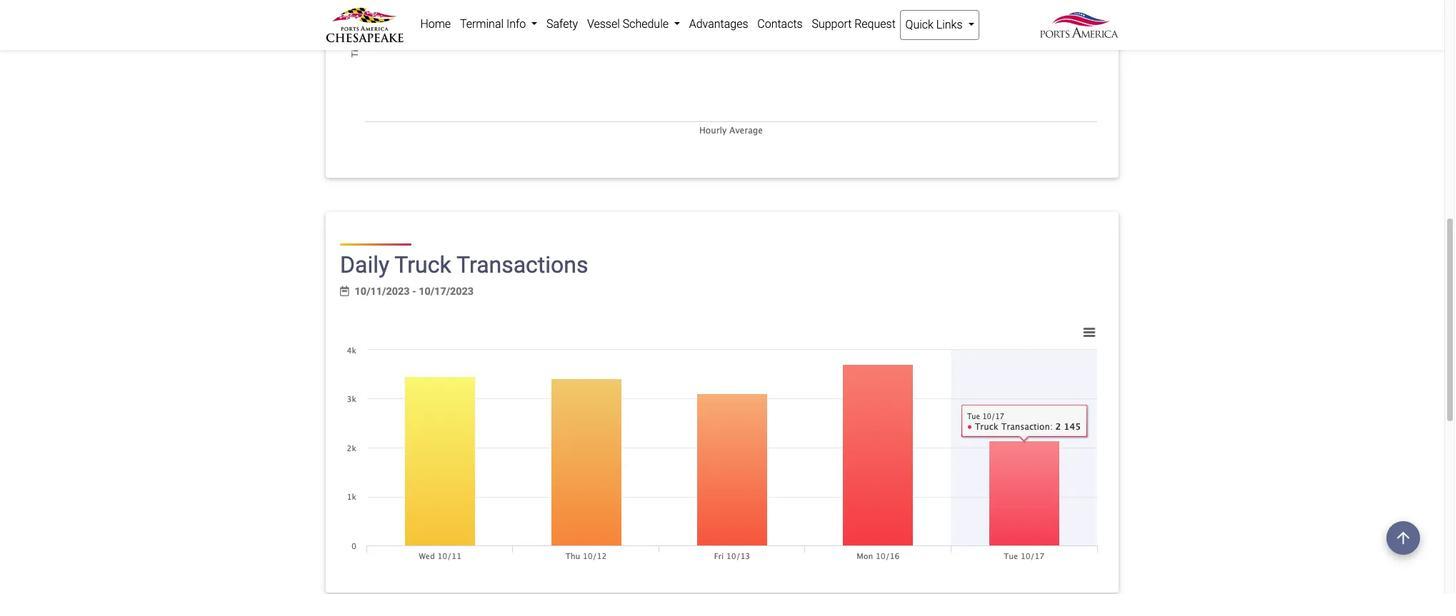 Task type: describe. For each thing, give the bounding box(es) containing it.
quick
[[906, 18, 934, 31]]

home
[[421, 17, 451, 31]]

info
[[507, 17, 526, 31]]

10/17/2023
[[419, 286, 474, 298]]

truck
[[395, 251, 452, 278]]

vessel schedule
[[587, 17, 672, 31]]

go to top image
[[1387, 522, 1421, 555]]

advantages
[[690, 17, 749, 31]]

contacts
[[758, 17, 803, 31]]

calendar week image
[[340, 287, 349, 297]]

-
[[412, 286, 416, 298]]

10/11/2023
[[355, 286, 410, 298]]

support request
[[812, 17, 896, 31]]

safety
[[547, 17, 578, 31]]

daily
[[340, 251, 390, 278]]

links
[[937, 18, 963, 31]]

terminal info link
[[456, 10, 542, 39]]

terminal info
[[460, 17, 529, 31]]



Task type: locate. For each thing, give the bounding box(es) containing it.
request
[[855, 17, 896, 31]]

advantages link
[[685, 10, 753, 39]]

schedule
[[623, 17, 669, 31]]

support request link
[[808, 10, 901, 39]]

quick links
[[906, 18, 966, 31]]

vessel schedule link
[[583, 10, 685, 39]]

support
[[812, 17, 852, 31]]

10/11/2023 - 10/17/2023
[[355, 286, 474, 298]]

safety link
[[542, 10, 583, 39]]

transactions
[[457, 251, 589, 278]]

terminal
[[460, 17, 504, 31]]

vessel
[[587, 17, 620, 31]]

contacts link
[[753, 10, 808, 39]]

quick links link
[[901, 10, 980, 40]]

home link
[[416, 10, 456, 39]]

daily truck transactions
[[340, 251, 589, 278]]



Task type: vqa. For each thing, say whether or not it's contained in the screenshot.
your for Specify
no



